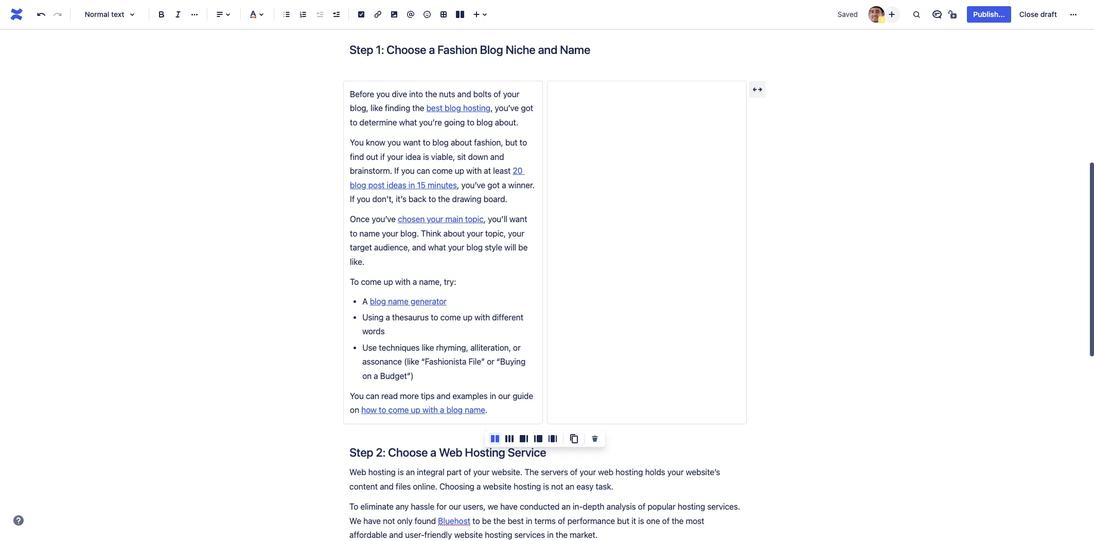Task type: describe. For each thing, give the bounding box(es) containing it.
be inside 'to be the best in terms of performance but it is one of the most affordable and user-friendly website hosting services in the market.'
[[482, 517, 492, 526]]

help image
[[12, 515, 25, 527]]

to down blog,
[[350, 118, 358, 127]]

your inside before you dive into the nuts and bolts of your blog, like finding the
[[503, 90, 520, 99]]

15
[[417, 181, 426, 190]]

different
[[492, 313, 524, 322]]

to inside , you'll want to name your blog. think about your topic, your target audience, and what your blog style will be like.
[[350, 229, 358, 238]]

of right terms
[[558, 517, 566, 526]]

out
[[366, 152, 378, 162]]

add image, video, or file image
[[388, 8, 401, 21]]

bluehost link
[[438, 517, 471, 526]]

your right holds
[[668, 468, 684, 478]]

if
[[380, 152, 385, 162]]

your up easy
[[580, 468, 596, 478]]

website inside web hosting is an integral part of your website. the servers of your web hosting holds your website's content and files online. choosing a website hosting is not an easy task.
[[483, 482, 512, 492]]

2 vertical spatial you've
[[372, 215, 396, 224]]

web
[[598, 468, 614, 478]]

editable content region
[[333, 0, 766, 542]]

is inside 'to be the best in terms of performance but it is one of the most affordable and user-friendly website hosting services in the market.'
[[639, 517, 645, 526]]

you for you can read more tips and examples in our guide on
[[350, 392, 364, 401]]

if inside you know you want to blog about fashion, but to find out if your idea is viable, sit down and brainstorm. if you can come up with at least
[[394, 166, 399, 176]]

eliminate
[[361, 503, 394, 512]]

a
[[362, 297, 368, 306]]

0 vertical spatial best
[[427, 104, 443, 113]]

close
[[1020, 10, 1039, 19]]

three columns image
[[504, 433, 516, 445]]

your up audience, in the left top of the page
[[382, 229, 398, 238]]

we
[[488, 503, 498, 512]]

any
[[396, 503, 409, 512]]

in down terms
[[547, 531, 554, 540]]

fashion,
[[474, 138, 503, 147]]

your down 'topic' at the left
[[467, 229, 483, 238]]

easy
[[577, 482, 594, 492]]

emoji image
[[421, 8, 434, 21]]

web inside web hosting is an integral part of your website. the servers of your web hosting holds your website's content and files online. choosing a website hosting is not an easy task.
[[350, 468, 366, 478]]

, for about.
[[491, 104, 493, 113]]

1 vertical spatial an
[[566, 482, 575, 492]]

to right how
[[379, 406, 386, 415]]

board.
[[484, 195, 508, 204]]

normal
[[85, 10, 109, 19]]

blog
[[480, 43, 503, 57]]

blog inside , you'll want to name your blog. think about your topic, your target audience, and what your blog style will be like.
[[467, 243, 483, 252]]

you know you want to blog about fashion, but to find out if your idea is viable, sit down and brainstorm. if you can come up with at least
[[350, 138, 529, 176]]

most
[[686, 517, 705, 526]]

go wide image
[[752, 83, 764, 96]]

comment icon image
[[932, 8, 944, 21]]

target
[[350, 243, 372, 252]]

and inside , you'll want to name your blog. think about your topic, your target audience, and what your blog style will be like.
[[412, 243, 426, 252]]

chosen your main topic link
[[398, 215, 484, 224]]

best blog hosting
[[427, 104, 491, 113]]

choosing
[[440, 482, 475, 492]]

1:
[[376, 43, 384, 57]]

choose for 2:
[[388, 446, 428, 460]]

(like
[[404, 357, 419, 367]]

like inside use techniques like rhyming, alliteration, or assonance (like "fashionista file" or "buying on a budget")
[[422, 343, 434, 353]]

what inside , you've got to determine what you're going to blog about.
[[399, 118, 417, 127]]

think
[[421, 229, 442, 238]]

techniques
[[379, 343, 420, 353]]

remove image
[[589, 433, 601, 445]]

alliteration,
[[471, 343, 511, 353]]

hosting
[[465, 446, 505, 460]]

don't,
[[373, 195, 394, 204]]

file"
[[469, 357, 485, 367]]

minutes
[[428, 181, 457, 190]]

is inside you know you want to blog about fashion, but to find out if your idea is viable, sit down and brainstorm. if you can come up with at least
[[423, 152, 429, 162]]

with inside you know you want to blog about fashion, but to find out if your idea is viable, sit down and brainstorm. if you can come up with at least
[[467, 166, 482, 176]]

indent tab image
[[330, 8, 342, 21]]

want inside , you'll want to name your blog. think about your topic, your target audience, and what your blog style will be like.
[[510, 215, 528, 224]]

.
[[485, 406, 488, 415]]

on inside you can read more tips and examples in our guide on
[[350, 406, 359, 415]]

, you'll want to name your blog. think about your topic, your target audience, and what your blog style will be like.
[[350, 215, 530, 267]]

a blog name generator
[[362, 297, 447, 306]]

for
[[437, 503, 447, 512]]

is down servers at the bottom
[[543, 482, 549, 492]]

be inside , you'll want to name your blog. think about your topic, your target audience, and what your blog style will be like.
[[519, 243, 528, 252]]

post
[[368, 181, 385, 190]]

not inside to eliminate any hassle for our users, we have conducted an in-depth analysis of popular hosting services. we have not only found
[[383, 517, 395, 526]]

of inside before you dive into the nuts and bolts of your blog, like finding the
[[494, 90, 501, 99]]

web hosting is an integral part of your website. the servers of your web hosting holds your website's content and files online. choosing a website hosting is not an easy task.
[[350, 468, 723, 492]]

but for fashion,
[[506, 138, 518, 147]]

0 vertical spatial web
[[439, 446, 463, 460]]

to right 'going'
[[467, 118, 475, 127]]

to come up with a name, try:
[[350, 278, 456, 287]]

2 vertical spatial name
[[465, 406, 485, 415]]

rhyming,
[[436, 343, 469, 353]]

0 horizontal spatial have
[[364, 517, 381, 526]]

your down "main"
[[448, 243, 465, 252]]

name
[[560, 43, 591, 57]]

publish...
[[974, 10, 1005, 19]]

come down read
[[388, 406, 409, 415]]

service
[[508, 446, 547, 460]]

brainstorm.
[[350, 166, 392, 176]]

bolts
[[474, 90, 492, 99]]

0 vertical spatial an
[[406, 468, 415, 478]]

is up files
[[398, 468, 404, 478]]

bold ⌘b image
[[155, 8, 168, 21]]

found
[[415, 517, 436, 526]]

words
[[362, 327, 385, 336]]

blog right a
[[370, 297, 386, 306]]

20 blog post ideas in 15 minutes
[[350, 166, 525, 190]]

find
[[350, 152, 364, 162]]

our inside to eliminate any hassle for our users, we have conducted an in-depth analysis of popular hosting services. we have not only found
[[449, 503, 461, 512]]

you down idea
[[401, 166, 415, 176]]

affordable
[[350, 531, 387, 540]]

only
[[397, 517, 413, 526]]

you've for to
[[462, 181, 486, 190]]

up down more
[[411, 406, 421, 415]]

blog,
[[350, 104, 369, 113]]

find and replace image
[[911, 8, 923, 21]]

bluehost
[[438, 517, 471, 526]]

back
[[409, 195, 427, 204]]

outdent ⇧tab image
[[314, 8, 326, 21]]

dive
[[392, 90, 407, 99]]

popular
[[648, 503, 676, 512]]

in up services
[[526, 517, 533, 526]]

once you've chosen your main topic
[[350, 215, 484, 224]]

table image
[[438, 8, 450, 21]]

how to come up with a blog name link
[[362, 406, 485, 415]]

website.
[[492, 468, 523, 478]]

your inside you know you want to blog about fashion, but to find out if your idea is viable, sit down and brainstorm. if you can come up with at least
[[387, 152, 404, 162]]

market.
[[570, 531, 598, 540]]

draft
[[1041, 10, 1058, 19]]

no restrictions image
[[948, 8, 960, 21]]

not inside web hosting is an integral part of your website. the servers of your web hosting holds your website's content and files online. choosing a website hosting is not an easy task.
[[551, 482, 564, 492]]

of right one
[[663, 517, 670, 526]]

blog down examples
[[447, 406, 463, 415]]

blog up 'going'
[[445, 104, 461, 113]]

nuts
[[439, 90, 455, 99]]

invite to edit image
[[886, 8, 899, 20]]

to eliminate any hassle for our users, we have conducted an in-depth analysis of popular hosting services. we have not only found
[[350, 503, 743, 526]]

services
[[515, 531, 545, 540]]

the left most
[[672, 517, 684, 526]]

you can read more tips and examples in our guide on
[[350, 392, 536, 415]]

more image
[[1068, 8, 1080, 21]]

fashion
[[438, 43, 478, 57]]

guide
[[513, 392, 533, 401]]

hosting down bolts on the top of page
[[463, 104, 491, 113]]

come inside you know you want to blog about fashion, but to find out if your idea is viable, sit down and brainstorm. if you can come up with at least
[[432, 166, 453, 176]]

got for you know you want to blog about fashion, but to find out if your idea is viable, sit down and brainstorm. if you can come up with at least
[[488, 181, 500, 190]]

up inside you know you want to blog about fashion, but to find out if your idea is viable, sit down and brainstorm. if you can come up with at least
[[455, 166, 464, 176]]

action item image
[[355, 8, 368, 21]]

analysis
[[607, 503, 636, 512]]

your up think
[[427, 215, 443, 224]]

come inside using a thesaurus to come up with different words
[[441, 313, 461, 322]]

step 2: choose a web hosting service
[[350, 446, 547, 460]]

hassle
[[411, 503, 435, 512]]

, you've got a winner. if you don't, it's back to the drawing board.
[[350, 181, 537, 204]]

and inside you can read more tips and examples in our guide on
[[437, 392, 451, 401]]

about inside , you'll want to name your blog. think about your topic, your target audience, and what your blog style will be like.
[[444, 229, 465, 238]]

blog inside you know you want to blog about fashion, but to find out if your idea is viable, sit down and brainstorm. if you can come up with at least
[[433, 138, 449, 147]]

hosting down the
[[514, 482, 541, 492]]

topic,
[[485, 229, 506, 238]]

text
[[111, 10, 124, 19]]

james peterson image
[[869, 6, 885, 23]]

to for to eliminate any hassle for our users, we have conducted an in-depth analysis of popular hosting services. we have not only found
[[350, 503, 358, 512]]

to inside 'to be the best in terms of performance but it is one of the most affordable and user-friendly website hosting services in the market.'
[[473, 517, 480, 526]]

drawing
[[452, 195, 482, 204]]



Task type: locate. For each thing, give the bounding box(es) containing it.
style
[[485, 243, 503, 252]]

niche
[[506, 43, 536, 57]]

name down to come up with a name, try:
[[388, 297, 409, 306]]

and left files
[[380, 482, 394, 492]]

0 horizontal spatial ,
[[457, 181, 459, 190]]

to down users,
[[473, 517, 480, 526]]

more formatting image
[[188, 8, 201, 21]]

0 vertical spatial can
[[417, 166, 430, 176]]

website inside 'to be the best in terms of performance but it is one of the most affordable and user-friendly website hosting services in the market.'
[[454, 531, 483, 540]]

of inside to eliminate any hassle for our users, we have conducted an in-depth analysis of popular hosting services. we have not only found
[[638, 503, 646, 512]]

got inside , you've got to determine what you're going to blog about.
[[521, 104, 533, 113]]

want inside you know you want to blog about fashion, but to find out if your idea is viable, sit down and brainstorm. if you can come up with at least
[[403, 138, 421, 147]]

0 vertical spatial you've
[[495, 104, 519, 113]]

up up a blog name generator
[[384, 278, 393, 287]]

1 horizontal spatial got
[[521, 104, 533, 113]]

about down "main"
[[444, 229, 465, 238]]

0 horizontal spatial or
[[487, 357, 495, 367]]

, up "drawing"
[[457, 181, 459, 190]]

1 horizontal spatial if
[[394, 166, 399, 176]]

how to come up with a blog name .
[[362, 406, 488, 415]]

0 vertical spatial our
[[499, 392, 511, 401]]

link image
[[372, 8, 384, 21]]

blog left style on the left top of the page
[[467, 243, 483, 252]]

bullet list ⌘⇧8 image
[[281, 8, 293, 21]]

you've for about.
[[495, 104, 519, 113]]

0 horizontal spatial what
[[399, 118, 417, 127]]

0 horizontal spatial not
[[383, 517, 395, 526]]

0 vertical spatial choose
[[387, 43, 426, 57]]

of right part at bottom
[[464, 468, 471, 478]]

0 vertical spatial be
[[519, 243, 528, 252]]

an left in-
[[562, 503, 571, 512]]

2 horizontal spatial name
[[465, 406, 485, 415]]

0 vertical spatial not
[[551, 482, 564, 492]]

to inside using a thesaurus to come up with different words
[[431, 313, 438, 322]]

integral
[[417, 468, 445, 478]]

and inside web hosting is an integral part of your website. the servers of your web hosting holds your website's content and files online. choosing a website hosting is not an easy task.
[[380, 482, 394, 492]]

mention image
[[405, 8, 417, 21]]

the right into
[[425, 90, 437, 99]]

the down terms
[[556, 531, 568, 540]]

is right idea
[[423, 152, 429, 162]]

0 horizontal spatial you've
[[372, 215, 396, 224]]

come up minutes
[[432, 166, 453, 176]]

0 vertical spatial on
[[362, 372, 372, 381]]

0 horizontal spatial web
[[350, 468, 366, 478]]

1 vertical spatial or
[[487, 357, 495, 367]]

and inside you know you want to blog about fashion, but to find out if your idea is viable, sit down and brainstorm. if you can come up with at least
[[490, 152, 504, 162]]

1 vertical spatial but
[[617, 517, 630, 526]]

files
[[396, 482, 411, 492]]

a inside use techniques like rhyming, alliteration, or assonance (like "fashionista file" or "buying on a budget")
[[374, 372, 378, 381]]

like up determine
[[371, 104, 383, 113]]

with down tips
[[423, 406, 438, 415]]

1 horizontal spatial web
[[439, 446, 463, 460]]

up up the rhyming,
[[463, 313, 473, 322]]

0 vertical spatial about
[[451, 138, 472, 147]]

one
[[647, 517, 660, 526]]

up
[[455, 166, 464, 176], [384, 278, 393, 287], [463, 313, 473, 322], [411, 406, 421, 415]]

blog inside 20 blog post ideas in 15 minutes
[[350, 181, 366, 190]]

hosting inside to eliminate any hassle for our users, we have conducted an in-depth analysis of popular hosting services. we have not only found
[[678, 503, 706, 512]]

your down hosting
[[474, 468, 490, 478]]

1 horizontal spatial ,
[[484, 215, 486, 224]]

know
[[366, 138, 386, 147]]

an inside to eliminate any hassle for our users, we have conducted an in-depth analysis of popular hosting services. we have not only found
[[562, 503, 571, 512]]

the down minutes
[[438, 195, 450, 204]]

0 horizontal spatial our
[[449, 503, 461, 512]]

1 horizontal spatial name
[[388, 297, 409, 306]]

1 vertical spatial not
[[383, 517, 395, 526]]

0 horizontal spatial best
[[427, 104, 443, 113]]

but inside you know you want to blog about fashion, but to find out if your idea is viable, sit down and brainstorm. if you can come up with at least
[[506, 138, 518, 147]]

an left easy
[[566, 482, 575, 492]]

, for to
[[457, 181, 459, 190]]

before
[[350, 90, 374, 99]]

blog.
[[401, 229, 419, 238]]

it
[[632, 517, 636, 526]]

the inside , you've got a winner. if you don't, it's back to the drawing board.
[[438, 195, 450, 204]]

, down bolts on the top of page
[[491, 104, 493, 113]]

to down the you're
[[423, 138, 430, 147]]

saved
[[838, 10, 858, 19]]

not
[[551, 482, 564, 492], [383, 517, 395, 526]]

hosting down "2:"
[[368, 468, 396, 478]]

performance
[[568, 517, 615, 526]]

redo ⌘⇧z image
[[51, 8, 64, 21]]

and up best blog hosting link
[[458, 90, 471, 99]]

got inside , you've got a winner. if you don't, it's back to the drawing board.
[[488, 181, 500, 190]]

1 vertical spatial our
[[449, 503, 461, 512]]

least
[[493, 166, 511, 176]]

ideas
[[387, 181, 407, 190]]

assonance
[[362, 357, 402, 367]]

you inside you know you want to blog about fashion, but to find out if your idea is viable, sit down and brainstorm. if you can come up with at least
[[350, 138, 364, 147]]

to inside , you've got a winner. if you don't, it's back to the drawing board.
[[429, 195, 436, 204]]

up down sit
[[455, 166, 464, 176]]

an
[[406, 468, 415, 478], [566, 482, 575, 492], [562, 503, 571, 512]]

1 horizontal spatial but
[[617, 517, 630, 526]]

what inside , you'll want to name your blog. think about your topic, your target audience, and what your blog style will be like.
[[428, 243, 446, 252]]

our right for
[[449, 503, 461, 512]]

about
[[451, 138, 472, 147], [444, 229, 465, 238]]

to down like.
[[350, 278, 359, 287]]

with left at
[[467, 166, 482, 176]]

1 horizontal spatial on
[[362, 372, 372, 381]]

sit
[[457, 152, 466, 162]]

like inside before you dive into the nuts and bolts of your blog, like finding the
[[371, 104, 383, 113]]

1 horizontal spatial can
[[417, 166, 430, 176]]

confluence image
[[8, 6, 25, 23]]

undo ⌘z image
[[35, 8, 47, 21]]

choose right "2:"
[[388, 446, 428, 460]]

1 vertical spatial like
[[422, 343, 434, 353]]

2 horizontal spatial ,
[[491, 104, 493, 113]]

like
[[371, 104, 383, 113], [422, 343, 434, 353]]

and down only
[[389, 531, 403, 540]]

website
[[483, 482, 512, 492], [454, 531, 483, 540]]

1 vertical spatial on
[[350, 406, 359, 415]]

part
[[447, 468, 462, 478]]

our inside you can read more tips and examples in our guide on
[[499, 392, 511, 401]]

1 vertical spatial what
[[428, 243, 446, 252]]

, inside , you've got to determine what you're going to blog about.
[[491, 104, 493, 113]]

to up 20
[[520, 138, 527, 147]]

hosting right the web
[[616, 468, 643, 478]]

got for before you dive into the nuts and bolts of your blog, like finding the
[[521, 104, 533, 113]]

in right examples
[[490, 392, 496, 401]]

content
[[350, 482, 378, 492]]

choose for 1:
[[387, 43, 426, 57]]

got
[[521, 104, 533, 113], [488, 181, 500, 190]]

1 vertical spatial to
[[350, 503, 358, 512]]

choose right 1: at the top left of page
[[387, 43, 426, 57]]

0 vertical spatial website
[[483, 482, 512, 492]]

viable,
[[431, 152, 455, 162]]

your up the about.
[[503, 90, 520, 99]]

down
[[468, 152, 488, 162]]

holds
[[645, 468, 666, 478]]

three columns with sidebars image
[[547, 433, 559, 445]]

depth
[[583, 503, 605, 512]]

is right it
[[639, 517, 645, 526]]

step for step 2: choose a web hosting service
[[350, 446, 374, 460]]

1 horizontal spatial or
[[513, 343, 521, 353]]

we
[[350, 517, 361, 526]]

can up how
[[366, 392, 379, 401]]

normal text button
[[75, 3, 145, 26]]

before you dive into the nuts and bolts of your blog, like finding the
[[350, 90, 522, 113]]

1 vertical spatial got
[[488, 181, 500, 190]]

in inside you can read more tips and examples in our guide on
[[490, 392, 496, 401]]

1 vertical spatial you've
[[462, 181, 486, 190]]

1 vertical spatial web
[[350, 468, 366, 478]]

hosting up most
[[678, 503, 706, 512]]

0 vertical spatial want
[[403, 138, 421, 147]]

2 vertical spatial ,
[[484, 215, 486, 224]]

you've inside , you've got to determine what you're going to blog about.
[[495, 104, 519, 113]]

step left "2:"
[[350, 446, 374, 460]]

you up how
[[350, 392, 364, 401]]

best blog hosting link
[[427, 104, 491, 113]]

you up find
[[350, 138, 364, 147]]

1 vertical spatial ,
[[457, 181, 459, 190]]

you inside before you dive into the nuts and bolts of your blog, like finding the
[[377, 90, 390, 99]]

0 horizontal spatial got
[[488, 181, 500, 190]]

0 vertical spatial or
[[513, 343, 521, 353]]

and right 'niche'
[[538, 43, 558, 57]]

audience,
[[374, 243, 410, 252]]

website down website.
[[483, 482, 512, 492]]

you
[[350, 138, 364, 147], [350, 392, 364, 401]]

normal text
[[85, 10, 124, 19]]

1 horizontal spatial you've
[[462, 181, 486, 190]]

1 horizontal spatial want
[[510, 215, 528, 224]]

users,
[[463, 503, 486, 512]]

on inside use techniques like rhyming, alliteration, or assonance (like "fashionista file" or "buying on a budget")
[[362, 372, 372, 381]]

your right if
[[387, 152, 404, 162]]

1 horizontal spatial what
[[428, 243, 446, 252]]

0 vertical spatial name
[[360, 229, 380, 238]]

the
[[525, 468, 539, 478]]

going
[[444, 118, 465, 127]]

on left how
[[350, 406, 359, 415]]

1 you from the top
[[350, 138, 364, 147]]

"fashionista
[[422, 357, 467, 367]]

1 vertical spatial if
[[350, 195, 355, 204]]

can inside you know you want to blog about fashion, but to find out if your idea is viable, sit down and brainstorm. if you can come up with at least
[[417, 166, 430, 176]]

1 vertical spatial you
[[350, 392, 364, 401]]

but inside 'to be the best in terms of performance but it is one of the most affordable and user-friendly website hosting services in the market.'
[[617, 517, 630, 526]]

terms
[[535, 517, 556, 526]]

step for step 1: choose a fashion blog niche and name
[[350, 43, 374, 57]]

what down think
[[428, 243, 446, 252]]

if
[[394, 166, 399, 176], [350, 195, 355, 204]]

our
[[499, 392, 511, 401], [449, 503, 461, 512]]

it's
[[396, 195, 407, 204]]

0 vertical spatial to
[[350, 278, 359, 287]]

confluence image
[[8, 6, 25, 23]]

best inside 'to be the best in terms of performance but it is one of the most affordable and user-friendly website hosting services in the market.'
[[508, 517, 524, 526]]

more
[[400, 392, 419, 401]]

to down generator
[[431, 313, 438, 322]]

chosen
[[398, 215, 425, 224]]

1 vertical spatial best
[[508, 517, 524, 526]]

web up part at bottom
[[439, 446, 463, 460]]

0 horizontal spatial want
[[403, 138, 421, 147]]

1 vertical spatial be
[[482, 517, 492, 526]]

copy image
[[568, 433, 580, 445]]

come
[[432, 166, 453, 176], [361, 278, 382, 287], [441, 313, 461, 322], [388, 406, 409, 415]]

0 vertical spatial have
[[501, 503, 518, 512]]

but for performance
[[617, 517, 630, 526]]

or up "buying
[[513, 343, 521, 353]]

you right know
[[388, 138, 401, 147]]

publish... button
[[968, 6, 1012, 23]]

0 horizontal spatial if
[[350, 195, 355, 204]]

0 horizontal spatial on
[[350, 406, 359, 415]]

to be the best in terms of performance but it is one of the most affordable and user-friendly website hosting services in the market.
[[350, 517, 707, 540]]

,
[[491, 104, 493, 113], [457, 181, 459, 190], [484, 215, 486, 224]]

name
[[360, 229, 380, 238], [388, 297, 409, 306], [465, 406, 485, 415]]

hosting inside 'to be the best in terms of performance but it is one of the most affordable and user-friendly website hosting services in the market.'
[[485, 531, 513, 540]]

a inside , you've got a winner. if you don't, it's back to the drawing board.
[[502, 181, 506, 190]]

how
[[362, 406, 377, 415]]

you inside you can read more tips and examples in our guide on
[[350, 392, 364, 401]]

with left different
[[475, 313, 490, 322]]

but down the about.
[[506, 138, 518, 147]]

about up sit
[[451, 138, 472, 147]]

left sidebar image
[[532, 433, 545, 445]]

1 horizontal spatial like
[[422, 343, 434, 353]]

be
[[519, 243, 528, 252], [482, 517, 492, 526]]

0 vertical spatial if
[[394, 166, 399, 176]]

1 vertical spatial choose
[[388, 446, 428, 460]]

0 horizontal spatial can
[[366, 392, 379, 401]]

1 horizontal spatial be
[[519, 243, 528, 252]]

have right we at the bottom left of the page
[[501, 503, 518, 512]]

, left you'll in the top of the page
[[484, 215, 486, 224]]

you for you know you want to blog about fashion, but to find out if your idea is viable, sit down and brainstorm. if you can come up with at least
[[350, 138, 364, 147]]

an up files
[[406, 468, 415, 478]]

1 horizontal spatial have
[[501, 503, 518, 512]]

close draft
[[1020, 10, 1058, 19]]

0 vertical spatial but
[[506, 138, 518, 147]]

1 vertical spatial want
[[510, 215, 528, 224]]

1 vertical spatial website
[[454, 531, 483, 540]]

want right you'll in the top of the page
[[510, 215, 528, 224]]

about.
[[495, 118, 519, 127]]

and inside before you dive into the nuts and bolts of your blog, like finding the
[[458, 90, 471, 99]]

align left image
[[214, 8, 226, 21]]

the down we at the bottom left of the page
[[494, 517, 506, 526]]

you've up the about.
[[495, 104, 519, 113]]

to up "we"
[[350, 503, 358, 512]]

, for topic,
[[484, 215, 486, 224]]

2 vertical spatial an
[[562, 503, 571, 512]]

use techniques like rhyming, alliteration, or assonance (like "fashionista file" or "buying on a budget")
[[362, 343, 528, 381]]

use
[[362, 343, 377, 353]]

to for to come up with a name, try:
[[350, 278, 359, 287]]

1 horizontal spatial not
[[551, 482, 564, 492]]

1 horizontal spatial our
[[499, 392, 511, 401]]

, inside , you've got a winner. if you don't, it's back to the drawing board.
[[457, 181, 459, 190]]

but left it
[[617, 517, 630, 526]]

numbered list ⌘⇧7 image
[[297, 8, 309, 21]]

to down once
[[350, 229, 358, 238]]

blog up fashion,
[[477, 118, 493, 127]]

a inside using a thesaurus to come up with different words
[[386, 313, 390, 322]]

0 vertical spatial what
[[399, 118, 417, 127]]

best up services
[[508, 517, 524, 526]]

step left 1: at the top left of page
[[350, 43, 374, 57]]

name inside , you'll want to name your blog. think about your topic, your target audience, and what your blog style will be like.
[[360, 229, 380, 238]]

topic
[[465, 215, 484, 224]]

to inside to eliminate any hassle for our users, we have conducted an in-depth analysis of popular hosting services. we have not only found
[[350, 503, 358, 512]]

0 vertical spatial ,
[[491, 104, 493, 113]]

a inside web hosting is an integral part of your website. the servers of your web hosting holds your website's content and files online. choosing a website hosting is not an easy task.
[[477, 482, 481, 492]]

you've inside , you've got a winner. if you don't, it's back to the drawing board.
[[462, 181, 486, 190]]

blog left post
[[350, 181, 366, 190]]

0 vertical spatial step
[[350, 43, 374, 57]]

thesaurus
[[392, 313, 429, 322]]

blog up viable,
[[433, 138, 449, 147]]

and inside 'to be the best in terms of performance but it is one of the most affordable and user-friendly website hosting services in the market.'
[[389, 531, 403, 540]]

0 horizontal spatial name
[[360, 229, 380, 238]]

1 horizontal spatial best
[[508, 517, 524, 526]]

up inside using a thesaurus to come up with different words
[[463, 313, 473, 322]]

right sidebar image
[[518, 433, 530, 445]]

0 vertical spatial you
[[350, 138, 364, 147]]

and right tips
[[437, 392, 451, 401]]

want
[[403, 138, 421, 147], [510, 215, 528, 224]]

if up once
[[350, 195, 355, 204]]

can up 15
[[417, 166, 430, 176]]

2 horizontal spatial you've
[[495, 104, 519, 113]]

0 horizontal spatial but
[[506, 138, 518, 147]]

1 vertical spatial have
[[364, 517, 381, 526]]

and
[[538, 43, 558, 57], [458, 90, 471, 99], [490, 152, 504, 162], [412, 243, 426, 252], [437, 392, 451, 401], [380, 482, 394, 492], [389, 531, 403, 540]]

in inside 20 blog post ideas in 15 minutes
[[409, 181, 415, 190]]

be right the will
[[519, 243, 528, 252]]

0 vertical spatial got
[[521, 104, 533, 113]]

at
[[484, 166, 491, 176]]

step 1: choose a fashion blog niche and name
[[350, 43, 591, 57]]

be down we at the bottom left of the page
[[482, 517, 492, 526]]

1 vertical spatial step
[[350, 446, 374, 460]]

on
[[362, 372, 372, 381], [350, 406, 359, 415]]

determine
[[360, 118, 397, 127]]

with up a blog name generator
[[395, 278, 411, 287]]

1 vertical spatial can
[[366, 392, 379, 401]]

of left popular at the right
[[638, 503, 646, 512]]

of up easy
[[570, 468, 578, 478]]

website's
[[686, 468, 721, 478]]

in-
[[573, 503, 583, 512]]

if inside , you've got a winner. if you don't, it's back to the drawing board.
[[350, 195, 355, 204]]

task.
[[596, 482, 614, 492]]

, inside , you'll want to name your blog. think about your topic, your target audience, and what your blog style will be like.
[[484, 215, 486, 224]]

the down into
[[413, 104, 424, 113]]

or right file"
[[487, 357, 495, 367]]

1 vertical spatial name
[[388, 297, 409, 306]]

italic ⌘i image
[[172, 8, 184, 21]]

2 you from the top
[[350, 392, 364, 401]]

not down servers at the bottom
[[551, 482, 564, 492]]

with inside using a thesaurus to come up with different words
[[475, 313, 490, 322]]

can inside you can read more tips and examples in our guide on
[[366, 392, 379, 401]]

2 step from the top
[[350, 446, 374, 460]]

can
[[417, 166, 430, 176], [366, 392, 379, 401]]

0 horizontal spatial like
[[371, 104, 383, 113]]

your up the will
[[508, 229, 525, 238]]

main
[[446, 215, 463, 224]]

0 vertical spatial like
[[371, 104, 383, 113]]

name up target
[[360, 229, 380, 238]]

online.
[[413, 482, 438, 492]]

layouts image
[[454, 8, 466, 21]]

1 vertical spatial about
[[444, 229, 465, 238]]

0 horizontal spatial be
[[482, 517, 492, 526]]

what down finding
[[399, 118, 417, 127]]

into
[[409, 90, 423, 99]]

about inside you know you want to blog about fashion, but to find out if your idea is viable, sit down and brainstorm. if you can come up with at least
[[451, 138, 472, 147]]

blog inside , you've got to determine what you're going to blog about.
[[477, 118, 493, 127]]

you inside , you've got a winner. if you don't, it's back to the drawing board.
[[357, 195, 370, 204]]

two columns image
[[489, 433, 501, 445]]

come up a
[[361, 278, 382, 287]]

1 step from the top
[[350, 43, 374, 57]]



Task type: vqa. For each thing, say whether or not it's contained in the screenshot.
not inside the "web hosting is an integral part of your website. the servers of your web hosting holds your website's content and files online. choosing a website hosting is not an easy task."
yes



